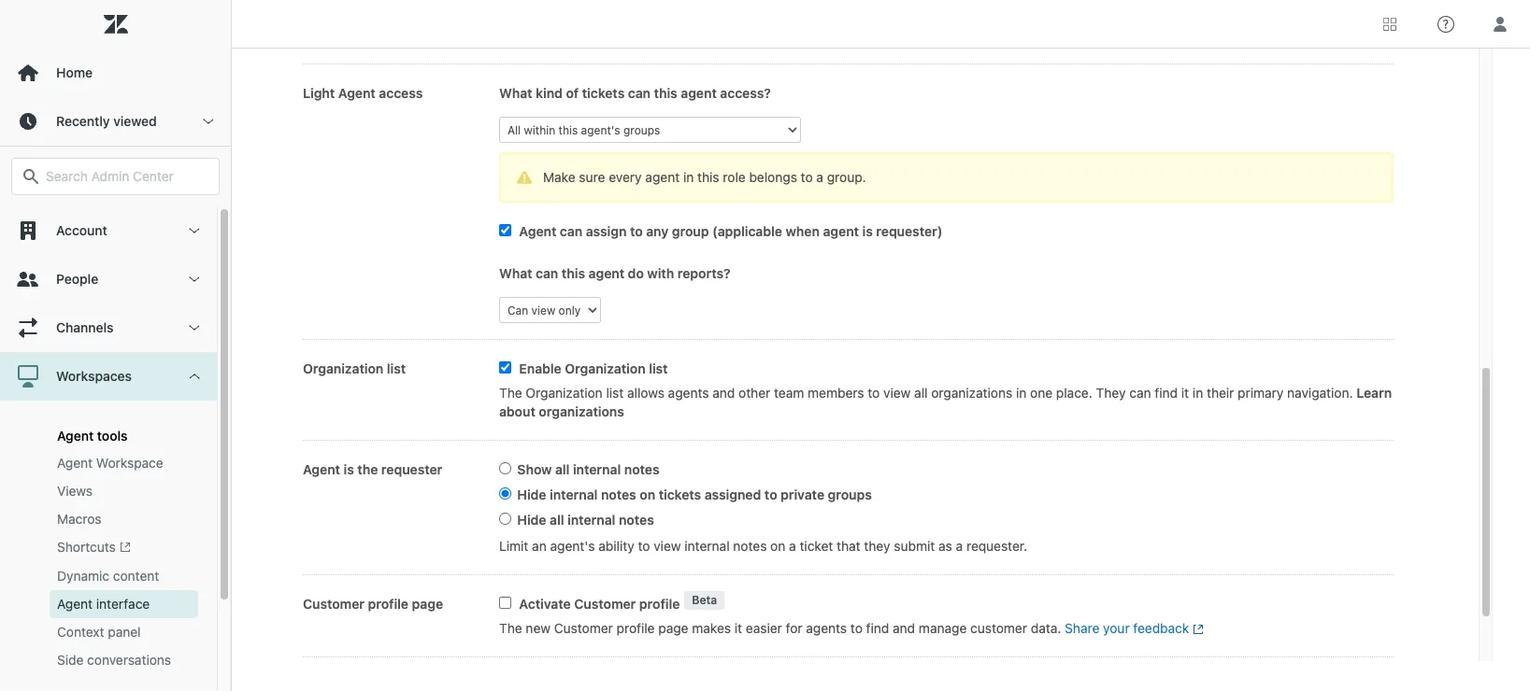 Task type: locate. For each thing, give the bounding box(es) containing it.
recently
[[56, 113, 110, 129]]

2 vertical spatial agent
[[57, 597, 93, 613]]

none search field inside primary "element"
[[2, 158, 229, 195]]

side conversations link
[[50, 647, 198, 675]]

content
[[113, 569, 159, 585]]

agent inside agent interface element
[[57, 597, 93, 613]]

agent left "tools"
[[57, 428, 94, 444]]

1 agent from the top
[[57, 428, 94, 444]]

home
[[56, 65, 93, 80]]

interface
[[96, 597, 150, 613]]

tree item
[[0, 352, 217, 690]]

dynamic
[[57, 569, 109, 585]]

zendesk products image
[[1384, 17, 1397, 30]]

agent for agent workspace
[[57, 455, 93, 471]]

agent up context
[[57, 597, 93, 613]]

side conversations element
[[57, 652, 171, 671]]

home button
[[0, 49, 231, 97]]

agent for agent interface
[[57, 597, 93, 613]]

agent up views
[[57, 455, 93, 471]]

recently viewed
[[56, 113, 157, 129]]

tools
[[97, 428, 128, 444]]

workspaces group
[[0, 401, 217, 690]]

tree
[[0, 207, 231, 692]]

recently viewed button
[[0, 97, 231, 146]]

agent workspace element
[[57, 454, 163, 473]]

channels button
[[0, 304, 217, 352]]

0 vertical spatial agent
[[57, 428, 94, 444]]

channels
[[56, 320, 114, 336]]

agent inside agent workspace element
[[57, 455, 93, 471]]

agent tools
[[57, 428, 128, 444]]

views element
[[57, 482, 93, 501]]

agent tools element
[[57, 428, 128, 444]]

macros element
[[57, 511, 102, 529]]

agent interface element
[[57, 596, 150, 615]]

tree item containing workspaces
[[0, 352, 217, 690]]

agent
[[57, 428, 94, 444], [57, 455, 93, 471], [57, 597, 93, 613]]

agent workspace link
[[50, 450, 198, 478]]

context
[[57, 625, 104, 641]]

context panel
[[57, 625, 141, 641]]

None search field
[[2, 158, 229, 195]]

agent for agent tools
[[57, 428, 94, 444]]

shortcuts element
[[57, 539, 131, 558]]

dynamic content
[[57, 569, 159, 585]]

3 agent from the top
[[57, 597, 93, 613]]

context panel element
[[57, 624, 141, 643]]

macros link
[[50, 506, 198, 534]]

people button
[[0, 255, 217, 304]]

2 agent from the top
[[57, 455, 93, 471]]

tree containing account
[[0, 207, 231, 692]]

1 vertical spatial agent
[[57, 455, 93, 471]]

agent interface
[[57, 597, 150, 613]]

workspaces
[[56, 368, 132, 384]]

conversations
[[87, 653, 171, 669]]



Task type: vqa. For each thing, say whether or not it's contained in the screenshot.
THE PEOPLE 'dropdown button'
yes



Task type: describe. For each thing, give the bounding box(es) containing it.
shortcuts
[[57, 540, 116, 555]]

panel
[[108, 625, 141, 641]]

viewed
[[113, 113, 157, 129]]

context panel link
[[50, 619, 198, 647]]

views
[[57, 483, 93, 499]]

people
[[56, 271, 98, 287]]

tree inside primary "element"
[[0, 207, 231, 692]]

workspaces button
[[0, 352, 217, 401]]

user menu image
[[1489, 12, 1513, 36]]

tree item inside tree
[[0, 352, 217, 690]]

dynamic content element
[[57, 568, 159, 587]]

primary element
[[0, 0, 232, 692]]

account button
[[0, 207, 217, 255]]

help image
[[1438, 15, 1455, 32]]

views link
[[50, 478, 198, 506]]

account
[[56, 223, 107, 238]]

workspace
[[96, 455, 163, 471]]

side conversations
[[57, 653, 171, 669]]

agent interface link
[[50, 591, 198, 619]]

macros
[[57, 511, 102, 527]]

Search Admin Center field
[[46, 168, 208, 185]]

agent workspace
[[57, 455, 163, 471]]

side
[[57, 653, 84, 669]]

dynamic content link
[[50, 563, 198, 591]]

shortcuts link
[[50, 534, 198, 563]]



